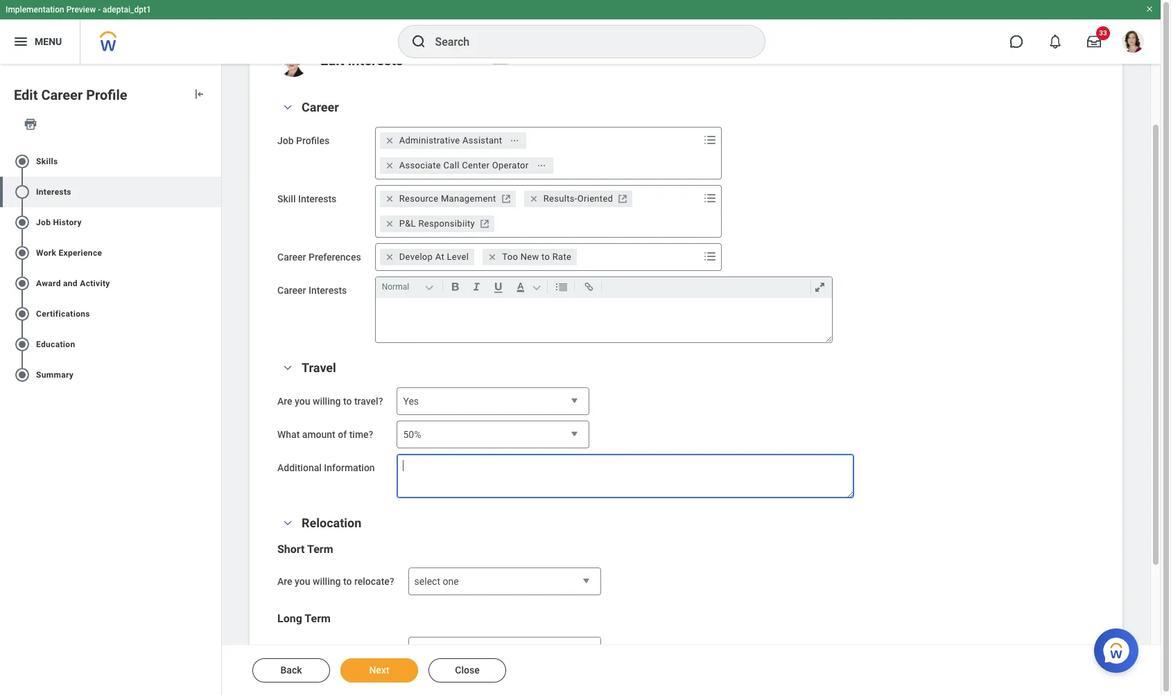 Task type: describe. For each thing, give the bounding box(es) containing it.
error image for skills
[[207, 153, 221, 170]]

interests for edit
[[348, 52, 403, 69]]

resource management
[[399, 193, 496, 204]]

amount
[[302, 429, 335, 440]]

career group
[[277, 99, 1095, 343]]

radio custom image for education
[[14, 336, 31, 353]]

items selected list box for skill interests
[[376, 187, 700, 236]]

results-oriented
[[543, 193, 613, 204]]

award
[[36, 279, 61, 288]]

inbox large image
[[1087, 35, 1101, 49]]

information
[[324, 462, 375, 474]]

travel button
[[302, 361, 336, 375]]

menu
[[35, 36, 62, 47]]

time?
[[349, 429, 373, 440]]

career preferences
[[277, 252, 361, 263]]

resource
[[399, 193, 438, 204]]

radio custom image for work experience
[[14, 245, 31, 261]]

at
[[435, 252, 444, 262]]

associate call center operator element
[[399, 159, 529, 172]]

p&l responsibiity element
[[399, 218, 475, 230]]

radio custom image for certifications
[[14, 306, 31, 322]]

related actions image for administrative assistant
[[510, 136, 520, 145]]

x small image for associate call center operator
[[382, 159, 396, 173]]

prompts image for career preferences
[[701, 248, 718, 265]]

short term button
[[277, 543, 333, 556]]

p&l responsibiity, press delete to clear value, ctrl + enter opens in new window. option
[[380, 216, 494, 232]]

work
[[36, 248, 56, 258]]

edit career profile
[[14, 87, 127, 103]]

you for are you willing to travel?
[[295, 396, 310, 407]]

associate call center operator, press delete to clear value. option
[[380, 157, 553, 174]]

job history link
[[0, 207, 221, 238]]

education
[[36, 340, 75, 349]]

ext link image for resource management
[[499, 192, 513, 206]]

career for career interests
[[277, 285, 306, 296]]

next
[[369, 665, 389, 676]]

career interests
[[277, 285, 347, 296]]

develop
[[399, 252, 433, 262]]

action bar region
[[227, 645, 1161, 695]]

associate
[[399, 160, 441, 171]]

to inside option
[[542, 252, 550, 262]]

career button
[[302, 100, 339, 114]]

carol abbott element
[[420, 53, 490, 67]]

activity
[[80, 279, 110, 288]]

too new to rate element
[[502, 251, 572, 263]]

center
[[462, 160, 490, 171]]

bold image
[[446, 279, 464, 295]]

relocation group
[[277, 515, 1095, 665]]

short term group
[[277, 543, 1095, 596]]

select one
[[414, 576, 459, 587]]

experience
[[59, 248, 102, 258]]

x small image inside too new to rate, press delete to clear value. option
[[485, 250, 499, 264]]

interests inside interests link
[[36, 187, 71, 197]]

interests for career
[[308, 285, 347, 296]]

career for career
[[302, 100, 339, 114]]

new
[[520, 252, 539, 262]]

radio custom image for skills
[[14, 153, 31, 170]]

relocation
[[302, 516, 361, 530]]

you for are you willing to relocate?
[[295, 576, 310, 587]]

x small image for job profiles
[[382, 134, 396, 148]]

prompts image for job profiles
[[701, 132, 718, 148]]

assistant
[[462, 135, 502, 146]]

print image
[[24, 117, 37, 131]]

term for long term
[[305, 612, 331, 625]]

what
[[277, 429, 300, 440]]

award and activity link
[[0, 268, 221, 299]]

one
[[443, 576, 459, 587]]

radio custom image for interests
[[14, 184, 31, 200]]

additional
[[277, 462, 322, 474]]

p&l
[[399, 218, 416, 229]]

yes
[[403, 396, 419, 407]]

administrative
[[399, 135, 460, 146]]

administrative assistant, press delete to clear value. option
[[380, 132, 527, 149]]

transformation import image
[[192, 87, 206, 101]]

-
[[98, 5, 101, 15]]

select
[[414, 576, 440, 587]]

radio custom image for job history
[[14, 214, 31, 231]]

travel
[[302, 361, 336, 375]]

administrative assistant
[[399, 135, 502, 146]]

normal
[[382, 282, 409, 292]]

short term
[[277, 543, 333, 556]]

edit for edit interests
[[320, 52, 344, 69]]

italic image
[[467, 279, 486, 295]]

p&l responsibiity
[[399, 218, 475, 229]]

abbott
[[448, 53, 482, 67]]

relocate?
[[354, 576, 394, 587]]

profile logan mcneil image
[[1122, 31, 1144, 56]]

develop at level
[[399, 252, 469, 262]]

are for are you willing to relocate?
[[277, 576, 292, 587]]

chevron down image for travel
[[279, 363, 296, 373]]

error image for award and activity
[[207, 275, 221, 292]]

career for career preferences
[[277, 252, 306, 263]]

travel group
[[277, 360, 1095, 498]]

travel?
[[354, 396, 383, 407]]

error image for education
[[207, 336, 221, 353]]

education link
[[0, 329, 221, 360]]

error image for job history
[[207, 214, 221, 231]]

develop at level element
[[399, 251, 469, 263]]

menu button
[[0, 19, 80, 64]]

carol abbott
[[420, 53, 482, 67]]

relocation button
[[302, 516, 361, 530]]

are for are you willing to travel?
[[277, 396, 292, 407]]

long term button
[[277, 612, 331, 625]]

edit interests
[[320, 52, 403, 69]]

link image
[[579, 279, 598, 295]]



Task type: vqa. For each thing, say whether or not it's contained in the screenshot.
'Adeptai_Dpt1'
yes



Task type: locate. For each thing, give the bounding box(es) containing it.
x small image inside administrative assistant, press delete to clear value. option
[[382, 134, 396, 148]]

5 radio custom image from the top
[[14, 306, 31, 322]]

Additional Information text field
[[397, 454, 854, 498]]

you inside travel group
[[295, 396, 310, 407]]

administrative assistant element
[[399, 135, 502, 147]]

2 vertical spatial x small image
[[485, 250, 499, 264]]

1 radio custom image from the top
[[14, 184, 31, 200]]

error image
[[207, 214, 221, 231], [207, 245, 221, 261]]

3 prompts image from the top
[[701, 248, 718, 265]]

50% button
[[397, 421, 590, 449]]

too new to rate, press delete to clear value. option
[[483, 249, 577, 266]]

ext link image
[[478, 217, 492, 231]]

0 horizontal spatial edit
[[14, 87, 38, 103]]

results-oriented, press delete to clear value, ctrl + enter opens in new window. option
[[524, 191, 632, 207]]

33 button
[[1079, 26, 1110, 57]]

are down short
[[277, 576, 292, 587]]

6 radio custom image from the top
[[14, 336, 31, 353]]

0 vertical spatial edit
[[320, 52, 344, 69]]

are up what
[[277, 396, 292, 407]]

2 willing from the top
[[313, 576, 341, 587]]

additional information
[[277, 462, 375, 474]]

carol
[[420, 53, 446, 67]]

1 vertical spatial are
[[277, 576, 292, 587]]

33
[[1099, 29, 1107, 37]]

1 horizontal spatial job
[[277, 135, 294, 146]]

0 vertical spatial related actions image
[[510, 136, 520, 145]]

radio custom image left certifications
[[14, 306, 31, 322]]

prompts image
[[701, 132, 718, 148], [701, 190, 718, 207], [701, 248, 718, 265]]

items selected list box containing resource management
[[376, 187, 700, 236]]

Career Interests text field
[[376, 298, 832, 343]]

list
[[0, 141, 221, 396]]

term down relocation
[[307, 543, 333, 556]]

management
[[441, 193, 496, 204]]

career
[[41, 87, 83, 103], [302, 100, 339, 114], [277, 252, 306, 263], [277, 285, 306, 296]]

to inside short term group
[[343, 576, 352, 587]]

skills
[[36, 157, 58, 166]]

x small image
[[382, 159, 396, 173], [527, 192, 541, 206], [382, 217, 396, 231], [382, 250, 396, 264]]

implementation
[[6, 5, 64, 15]]

justify image
[[12, 33, 29, 50]]

maximize image
[[810, 279, 829, 295]]

radio custom image inside job history link
[[14, 214, 31, 231]]

x small image left develop at the left of page
[[382, 250, 396, 264]]

willing up what amount of time?
[[313, 396, 341, 407]]

job inside job history link
[[36, 218, 51, 227]]

x small image left the too
[[485, 250, 499, 264]]

radio custom image left work at the left top of page
[[14, 245, 31, 261]]

certifications
[[36, 309, 90, 319]]

interests up "job history"
[[36, 187, 71, 197]]

radio custom image inside interests link
[[14, 184, 31, 200]]

4 error image from the top
[[207, 306, 221, 322]]

interests right the skill
[[298, 193, 336, 205]]

radio custom image inside education link
[[14, 336, 31, 353]]

1 vertical spatial items selected list box
[[376, 187, 700, 236]]

1 willing from the top
[[313, 396, 341, 407]]

1 items selected list box from the top
[[376, 128, 700, 178]]

edit up career button
[[320, 52, 344, 69]]

0 vertical spatial you
[[295, 396, 310, 407]]

select one button
[[408, 568, 601, 596]]

chevron down image
[[279, 103, 296, 112]]

operator
[[492, 160, 529, 171]]

job for job history
[[36, 218, 51, 227]]

summary link
[[0, 360, 221, 390]]

short
[[277, 543, 305, 556]]

career down career preferences
[[277, 285, 306, 296]]

2 you from the top
[[295, 576, 310, 587]]

associate call center operator
[[399, 160, 529, 171]]

interests down preferences
[[308, 285, 347, 296]]

2 prompts image from the top
[[701, 190, 718, 207]]

radio custom image for summary
[[14, 367, 31, 383]]

you up what
[[295, 396, 310, 407]]

preview
[[66, 5, 96, 15]]

2 vertical spatial items selected list box
[[376, 245, 700, 270]]

x small image for results-oriented
[[527, 192, 541, 206]]

are you willing to relocate?
[[277, 576, 394, 587]]

x small image for p&l responsibiity
[[382, 217, 396, 231]]

underline image
[[489, 279, 508, 295]]

related actions image for associate call center operator
[[536, 161, 546, 170]]

resource management element
[[399, 193, 496, 205]]

items selected list box for job profiles
[[376, 128, 700, 178]]

chevron down image up short
[[279, 519, 296, 528]]

5 error image from the top
[[207, 336, 221, 353]]

2 vertical spatial prompts image
[[701, 248, 718, 265]]

what amount of time?
[[277, 429, 373, 440]]

x small image inside the p&l responsibiity, press delete to clear value, ctrl + enter opens in new window. option
[[382, 217, 396, 231]]

2 vertical spatial to
[[343, 576, 352, 587]]

1 radio custom image from the top
[[14, 153, 31, 170]]

next button
[[340, 659, 418, 683]]

summary
[[36, 370, 74, 380]]

interests
[[348, 52, 403, 69], [36, 187, 71, 197], [298, 193, 336, 205], [308, 285, 347, 296]]

too new to rate
[[502, 252, 572, 262]]

level
[[447, 252, 469, 262]]

items selected list box containing administrative assistant
[[376, 128, 700, 178]]

Search Workday  search field
[[435, 26, 736, 57]]

radio custom image left skills on the left of the page
[[14, 153, 31, 170]]

chevron down image left travel button
[[279, 363, 296, 373]]

radio custom image inside skills link
[[14, 153, 31, 170]]

you inside short term group
[[295, 576, 310, 587]]

work experience
[[36, 248, 102, 258]]

6 error image from the top
[[207, 367, 221, 383]]

1 vertical spatial willing
[[313, 576, 341, 587]]

0 vertical spatial to
[[542, 252, 550, 262]]

4 radio custom image from the top
[[14, 275, 31, 292]]

related actions image
[[510, 136, 520, 145], [536, 161, 546, 170]]

implementation preview -   adeptai_dpt1
[[6, 5, 151, 15]]

ext link image inside results-oriented, press delete to clear value, ctrl + enter opens in new window. option
[[616, 192, 630, 206]]

rate
[[552, 252, 572, 262]]

notifications large image
[[1048, 35, 1062, 49]]

error image inside summary link
[[207, 367, 221, 383]]

career right chevron down image
[[302, 100, 339, 114]]

call
[[443, 160, 459, 171]]

job history
[[36, 218, 82, 227]]

error image for summary
[[207, 367, 221, 383]]

term inside group
[[307, 543, 333, 556]]

1 are from the top
[[277, 396, 292, 407]]

x small image for skill interests
[[382, 192, 396, 206]]

job left history
[[36, 218, 51, 227]]

ext link image down operator
[[499, 192, 513, 206]]

develop at level, press delete to clear value. option
[[380, 249, 474, 266]]

menu banner
[[0, 0, 1161, 64]]

to right new
[[542, 252, 550, 262]]

1 vertical spatial chevron down image
[[279, 519, 296, 528]]

0 vertical spatial items selected list box
[[376, 128, 700, 178]]

ext link image
[[499, 192, 513, 206], [616, 192, 630, 206]]

ext link image inside the resource management, press delete to clear value, ctrl + enter opens in new window. 'option'
[[499, 192, 513, 206]]

job
[[277, 135, 294, 146], [36, 218, 51, 227]]

radio custom image down "print" image
[[14, 184, 31, 200]]

job profiles
[[277, 135, 329, 146]]

2 radio custom image from the top
[[14, 367, 31, 383]]

0 vertical spatial prompts image
[[701, 132, 718, 148]]

are inside short term group
[[277, 576, 292, 587]]

1 vertical spatial radio custom image
[[14, 367, 31, 383]]

of
[[338, 429, 347, 440]]

are you willing to travel?
[[277, 396, 383, 407]]

back button
[[252, 659, 330, 683]]

chevron down image
[[279, 363, 296, 373], [279, 519, 296, 528]]

normal group
[[379, 277, 835, 298]]

items selected list box containing develop at level
[[376, 245, 700, 270]]

profile
[[86, 87, 127, 103]]

50%
[[403, 429, 421, 440]]

1 horizontal spatial ext link image
[[616, 192, 630, 206]]

1 prompts image from the top
[[701, 132, 718, 148]]

0 horizontal spatial related actions image
[[510, 136, 520, 145]]

you
[[295, 396, 310, 407], [295, 576, 310, 587]]

1 vertical spatial prompts image
[[701, 190, 718, 207]]

1 horizontal spatial edit
[[320, 52, 344, 69]]

long term
[[277, 612, 331, 625]]

close environment banner image
[[1145, 5, 1154, 13]]

edit up "print" image
[[14, 87, 38, 103]]

1 chevron down image from the top
[[279, 363, 296, 373]]

career up career interests
[[277, 252, 306, 263]]

1 vertical spatial x small image
[[382, 192, 396, 206]]

2 chevron down image from the top
[[279, 519, 296, 528]]

to left travel?
[[343, 396, 352, 407]]

related actions image right operator
[[536, 161, 546, 170]]

items selected list box for career preferences
[[376, 245, 700, 270]]

x small image left resource
[[382, 192, 396, 206]]

willing for travel?
[[313, 396, 341, 407]]

award and activity
[[36, 279, 110, 288]]

radio custom image inside certifications link
[[14, 306, 31, 322]]

interests left carol
[[348, 52, 403, 69]]

1 vertical spatial term
[[305, 612, 331, 625]]

radio custom image left education at the left of page
[[14, 336, 31, 353]]

back
[[280, 665, 302, 676]]

0 vertical spatial error image
[[207, 214, 221, 231]]

1 vertical spatial you
[[295, 576, 310, 587]]

error image for interests
[[207, 184, 221, 200]]

willing inside travel group
[[313, 396, 341, 407]]

1 vertical spatial edit
[[14, 87, 38, 103]]

radio custom image left "job history"
[[14, 214, 31, 231]]

0 vertical spatial are
[[277, 396, 292, 407]]

you down short term button
[[295, 576, 310, 587]]

0 vertical spatial willing
[[313, 396, 341, 407]]

1 you from the top
[[295, 396, 310, 407]]

chevron down image for relocation
[[279, 519, 296, 528]]

and
[[63, 279, 78, 288]]

error image
[[207, 153, 221, 170], [207, 184, 221, 200], [207, 275, 221, 292], [207, 306, 221, 322], [207, 336, 221, 353], [207, 367, 221, 383]]

willing for relocate?
[[313, 576, 341, 587]]

radio custom image
[[14, 153, 31, 170], [14, 367, 31, 383]]

0 horizontal spatial job
[[36, 218, 51, 227]]

2 radio custom image from the top
[[14, 214, 31, 231]]

x small image left 'associate'
[[382, 159, 396, 173]]

long term group
[[277, 612, 1095, 665]]

chevron down image inside travel group
[[279, 363, 296, 373]]

ext link image right oriented
[[616, 192, 630, 206]]

list containing skills
[[0, 141, 221, 396]]

term inside 'group'
[[305, 612, 331, 625]]

interests for skill
[[298, 193, 336, 205]]

normal button
[[379, 279, 439, 295]]

related actions image up operator
[[510, 136, 520, 145]]

error image for certifications
[[207, 306, 221, 322]]

0 vertical spatial term
[[307, 543, 333, 556]]

0 vertical spatial job
[[277, 135, 294, 146]]

job left profiles
[[277, 135, 294, 146]]

resource management, press delete to clear value, ctrl + enter opens in new window. option
[[380, 191, 516, 207]]

willing
[[313, 396, 341, 407], [313, 576, 341, 587]]

are inside travel group
[[277, 396, 292, 407]]

2 error image from the top
[[207, 184, 221, 200]]

are
[[277, 396, 292, 407], [277, 576, 292, 587]]

career left profile
[[41, 87, 83, 103]]

1 vertical spatial to
[[343, 396, 352, 407]]

term
[[307, 543, 333, 556], [305, 612, 331, 625]]

1 vertical spatial error image
[[207, 245, 221, 261]]

bulleted list image
[[552, 279, 571, 295]]

search image
[[410, 33, 427, 50]]

radio custom image left summary
[[14, 367, 31, 383]]

2 error image from the top
[[207, 245, 221, 261]]

certifications link
[[0, 299, 221, 329]]

responsibiity
[[418, 218, 475, 229]]

preferences
[[308, 252, 361, 263]]

1 vertical spatial job
[[36, 218, 51, 227]]

0 vertical spatial radio custom image
[[14, 153, 31, 170]]

prompts image for skill interests
[[701, 190, 718, 207]]

radio custom image left award
[[14, 275, 31, 292]]

willing inside short term group
[[313, 576, 341, 587]]

long
[[277, 612, 302, 625]]

job for job profiles
[[277, 135, 294, 146]]

edit
[[320, 52, 344, 69], [14, 87, 38, 103]]

term for short term
[[307, 543, 333, 556]]

2 are from the top
[[277, 576, 292, 587]]

job inside career group
[[277, 135, 294, 146]]

2 ext link image from the left
[[616, 192, 630, 206]]

x small image for develop at level
[[382, 250, 396, 264]]

0 vertical spatial x small image
[[382, 134, 396, 148]]

skill
[[277, 193, 296, 205]]

related actions image inside administrative assistant, press delete to clear value. option
[[510, 136, 520, 145]]

3 radio custom image from the top
[[14, 245, 31, 261]]

edit for edit career profile
[[14, 87, 38, 103]]

error image inside job history link
[[207, 214, 221, 231]]

oriented
[[577, 193, 613, 204]]

x small image left administrative
[[382, 134, 396, 148]]

2 items selected list box from the top
[[376, 187, 700, 236]]

x small image inside the develop at level, press delete to clear value. option
[[382, 250, 396, 264]]

1 error image from the top
[[207, 153, 221, 170]]

chevron down image inside relocation group
[[279, 519, 296, 528]]

radio custom image inside 'award and activity' "link"
[[14, 275, 31, 292]]

skills link
[[0, 146, 221, 177]]

related actions image inside associate call center operator, press delete to clear value. option
[[536, 161, 546, 170]]

profiles
[[296, 135, 329, 146]]

interests link
[[0, 177, 221, 207]]

radio custom image inside summary link
[[14, 367, 31, 383]]

close
[[455, 665, 480, 676]]

3 error image from the top
[[207, 275, 221, 292]]

term right long
[[305, 612, 331, 625]]

radio custom image
[[14, 184, 31, 200], [14, 214, 31, 231], [14, 245, 31, 261], [14, 275, 31, 292], [14, 306, 31, 322], [14, 336, 31, 353]]

1 ext link image from the left
[[499, 192, 513, 206]]

radio custom image inside work experience link
[[14, 245, 31, 261]]

1 vertical spatial related actions image
[[536, 161, 546, 170]]

to left relocate?
[[343, 576, 352, 587]]

willing down short term button
[[313, 576, 341, 587]]

skill interests
[[277, 193, 336, 205]]

ext link image for results-oriented
[[616, 192, 630, 206]]

adeptai_dpt1
[[103, 5, 151, 15]]

error image for work experience
[[207, 245, 221, 261]]

items selected list box
[[376, 128, 700, 178], [376, 187, 700, 236], [376, 245, 700, 270]]

x small image inside associate call center operator, press delete to clear value. option
[[382, 159, 396, 173]]

yes button
[[397, 388, 590, 416]]

results-
[[543, 193, 577, 204]]

close button
[[428, 659, 506, 683]]

to for yes
[[343, 396, 352, 407]]

work experience link
[[0, 238, 221, 268]]

x small image left results-
[[527, 192, 541, 206]]

error image inside skills link
[[207, 153, 221, 170]]

to inside travel group
[[343, 396, 352, 407]]

x small image left "p&l"
[[382, 217, 396, 231]]

0 vertical spatial chevron down image
[[279, 363, 296, 373]]

results-oriented element
[[543, 193, 613, 205]]

3 items selected list box from the top
[[376, 245, 700, 270]]

1 error image from the top
[[207, 214, 221, 231]]

too
[[502, 252, 518, 262]]

radio custom image for award and activity
[[14, 275, 31, 292]]

x small image inside the resource management, press delete to clear value, ctrl + enter opens in new window. 'option'
[[382, 192, 396, 206]]

to for select one
[[343, 576, 352, 587]]

x small image
[[382, 134, 396, 148], [382, 192, 396, 206], [485, 250, 499, 264]]

0 horizontal spatial ext link image
[[499, 192, 513, 206]]

error image inside work experience link
[[207, 245, 221, 261]]

1 horizontal spatial related actions image
[[536, 161, 546, 170]]

history
[[53, 218, 82, 227]]



